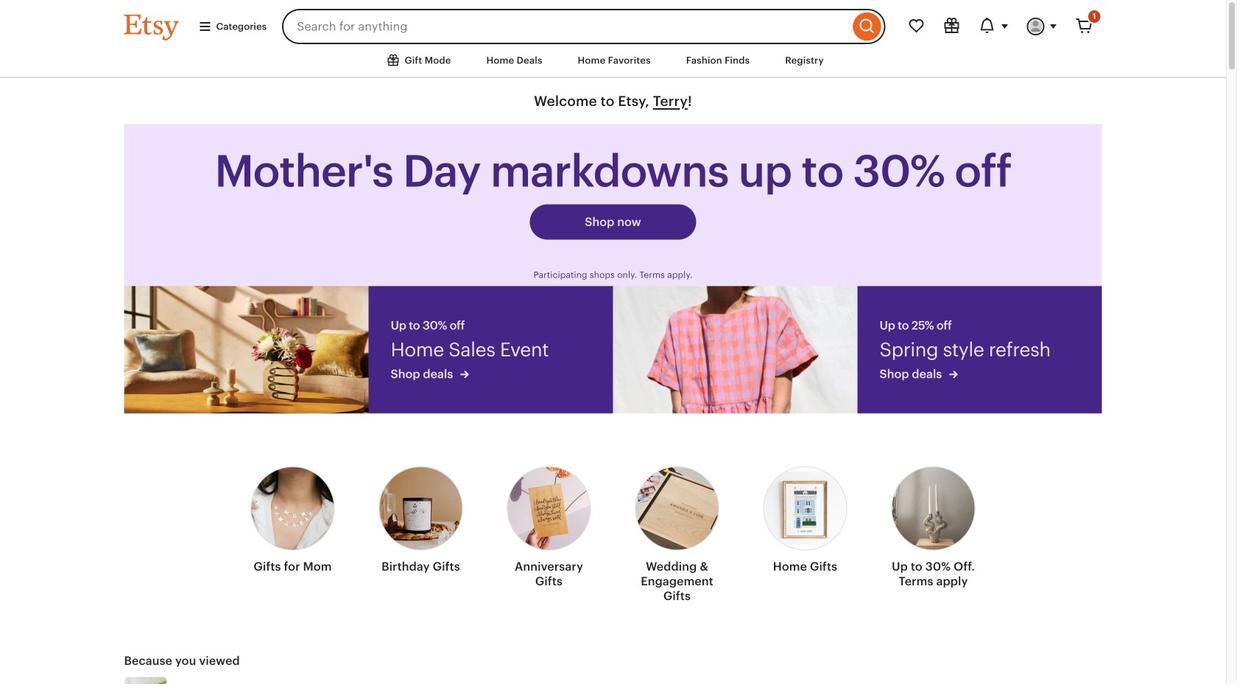 Task type: locate. For each thing, give the bounding box(es) containing it.
banner
[[98, 0, 1129, 44]]

Search for anything text field
[[282, 9, 850, 44]]

None search field
[[282, 9, 886, 44]]

menu bar
[[0, 0, 1226, 78], [98, 44, 1129, 78]]



Task type: vqa. For each thing, say whether or not it's contained in the screenshot.
Caps in the left of the page
no



